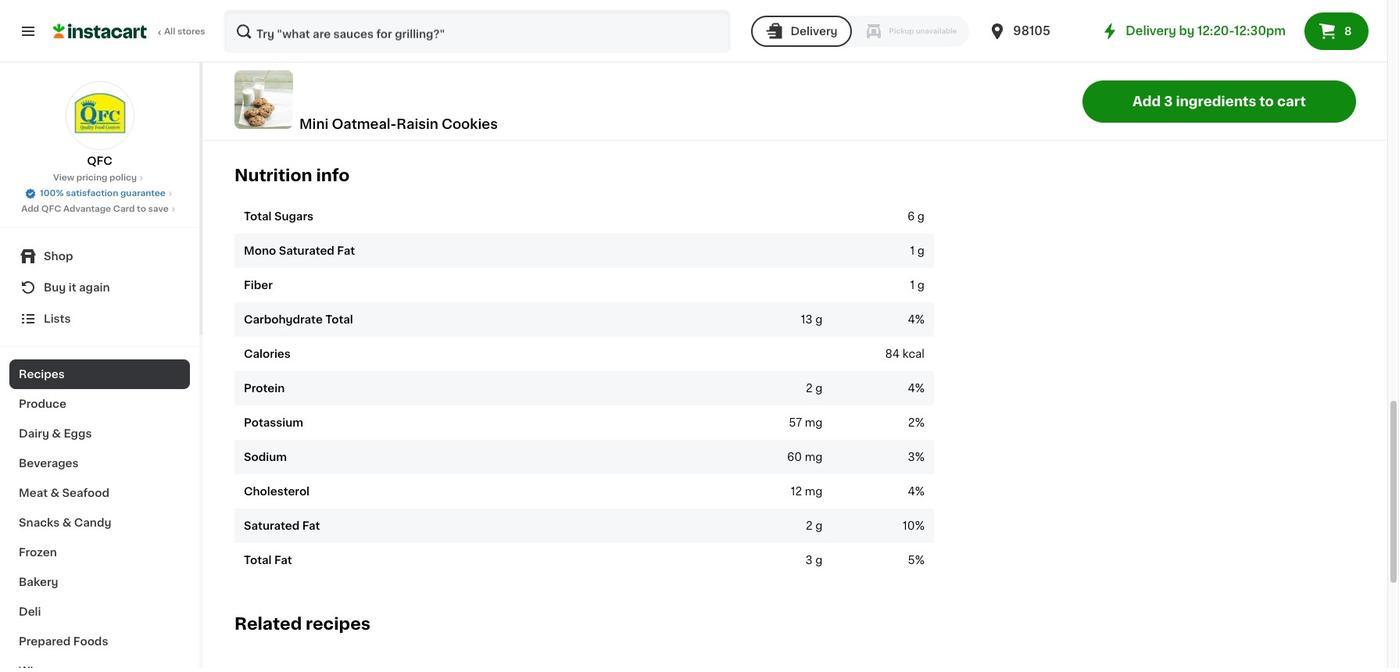 Task type: vqa. For each thing, say whether or not it's contained in the screenshot.
& to the middle
yes



Task type: locate. For each thing, give the bounding box(es) containing it.
high
[[746, 21, 770, 32]]

are
[[1047, 21, 1064, 32], [1199, 21, 1217, 32]]

2 horizontal spatial fat
[[337, 245, 355, 256]]

8 inside the bake for 8 to 10 minutes or until edges are light brown and centers are set. cool on cookie sheet for 2 minutes. transfer cookies to a wire rack; cool.
[[883, 21, 890, 32]]

2 g for 4 %
[[806, 383, 823, 394]]

for left 30 on the top
[[311, 37, 326, 48]]

3 4 from the top
[[908, 486, 915, 497]]

2 horizontal spatial until
[[983, 21, 1007, 32]]

84 kcal
[[886, 349, 925, 359]]

mg right '12'
[[805, 486, 823, 497]]

add down in
[[399, 37, 422, 48]]

4 for 12 mg
[[908, 486, 915, 497]]

1 horizontal spatial as
[[427, 68, 440, 79]]

mono
[[244, 245, 276, 256]]

minutes.
[[896, 37, 944, 48]]

% up 2 %
[[915, 383, 925, 394]]

2 left inches
[[554, 112, 561, 123]]

the
[[378, 68, 396, 79], [515, 68, 533, 79]]

service type group
[[752, 16, 970, 47]]

0 vertical spatial brown
[[1094, 21, 1128, 32]]

baking
[[497, 37, 534, 48]]

fat for saturated fat
[[302, 521, 320, 532]]

edges
[[1010, 21, 1044, 32]]

1 horizontal spatial of
[[417, 52, 429, 63]]

with up soda,
[[548, 21, 571, 32]]

are left light on the right of page
[[1047, 21, 1064, 32]]

until up cookies
[[983, 21, 1007, 32]]

to inside add 3 ingredients to cart button
[[1260, 95, 1275, 108]]

bowl up you
[[432, 52, 458, 63]]

an
[[574, 21, 587, 32], [663, 112, 676, 123]]

% for total fat
[[915, 555, 925, 566]]

meat
[[19, 488, 48, 499]]

2 on from the left
[[1271, 21, 1285, 32]]

an for ungreased
[[663, 112, 676, 123]]

5 % from the top
[[915, 486, 925, 497]]

flour,
[[331, 84, 359, 95]]

an right onto
[[663, 112, 676, 123]]

1 vertical spatial bowl
[[432, 52, 458, 63]]

& for snacks
[[62, 518, 71, 529]]

as up raisins.
[[427, 68, 440, 79]]

0 vertical spatial of
[[417, 52, 429, 63]]

1 horizontal spatial 8
[[1345, 26, 1353, 37]]

2 g up the 57 mg
[[806, 383, 823, 394]]

to right oven
[[349, 21, 360, 32]]

1 vertical spatial a
[[1053, 37, 1060, 48]]

1 vertical spatial qfc
[[41, 205, 61, 213]]

dairy
[[19, 429, 49, 439]]

beat
[[676, 37, 701, 48], [535, 52, 561, 63], [274, 68, 299, 79]]

g for total sugars
[[918, 211, 925, 222]]

total down saturated fat
[[244, 555, 272, 566]]

on inside the bake for 8 to 10 minutes or until edges are light brown and centers are set. cool on cookie sheet for 2 minutes. transfer cookies to a wire rack; cool.
[[1271, 21, 1285, 32]]

2 horizontal spatial a
[[1053, 37, 1060, 48]]

1 4 from the top
[[908, 314, 915, 325]]

g for carbohydrate total
[[816, 314, 823, 325]]

all stores
[[164, 27, 205, 36]]

you
[[442, 68, 463, 79]]

0 vertical spatial 4 %
[[908, 314, 925, 325]]

dough
[[304, 112, 339, 123]]

delivery right the high
[[791, 26, 838, 37]]

2 4 % from the top
[[908, 383, 925, 394]]

1 vertical spatial cookie
[[274, 127, 310, 138]]

or inside the drop dough by rounded teaspoons or tablespoons 2 inches apart onto an ungreased cookie sheet.
[[469, 112, 480, 123]]

7 % from the top
[[915, 555, 925, 566]]

8
[[883, 21, 890, 32], [1345, 26, 1353, 37]]

2 left drop on the left top of page
[[244, 116, 251, 127]]

4 for 2 g
[[908, 383, 915, 394]]

2 vertical spatial fat
[[274, 555, 292, 566]]

1 vertical spatial mg
[[805, 452, 823, 463]]

2 vertical spatial mg
[[805, 486, 823, 497]]

2 horizontal spatial beat
[[676, 37, 701, 48]]

3 % from the top
[[915, 417, 925, 428]]

1 g for fiber
[[911, 280, 925, 291]]

1 1 g from the top
[[911, 245, 925, 256]]

0 horizontal spatial fat
[[274, 555, 292, 566]]

to inside add qfc advantage card to save link
[[137, 205, 146, 213]]

None search field
[[224, 9, 732, 53]]

1 left speed
[[245, 26, 249, 37]]

0 horizontal spatial an
[[574, 21, 587, 32]]

on
[[668, 21, 681, 32], [1271, 21, 1285, 32]]

2 vertical spatial 4 %
[[908, 486, 925, 497]]

add down the cool.
[[1133, 95, 1161, 108]]

2 down 12 mg
[[806, 521, 813, 532]]

2 g up 3 g
[[806, 521, 823, 532]]

1 horizontal spatial fat
[[302, 521, 320, 532]]

brown inside the preheat oven to 350°f. in a large bowl beat butter with an electric mixer on medium to high speed for 30 seconds. add brown sugar, baking soda, cinnamon and salt. beat until combined, scraping sides of bowl occasionally. beat in eggs and vanilla until combined. beat in as much of the flour as you can with the mixer. using a wooden spoon, stir in any remaining flour, oats and raisins.
[[425, 37, 459, 48]]

1 vertical spatial add
[[1133, 95, 1161, 108]]

4 % up kcal on the bottom of page
[[908, 314, 925, 325]]

mg for 60 mg
[[805, 452, 823, 463]]

2 4 from the top
[[908, 383, 915, 394]]

1 horizontal spatial by
[[1180, 25, 1195, 37]]

2 vertical spatial total
[[244, 555, 272, 566]]

add left the advantage
[[21, 205, 39, 213]]

or up transfer at the right of page
[[969, 21, 981, 32]]

% for protein
[[915, 383, 925, 394]]

g for total fat
[[816, 555, 823, 566]]

onto
[[634, 112, 660, 123]]

2 are from the left
[[1199, 21, 1217, 32]]

1 down 6
[[911, 245, 915, 256]]

and up the cool.
[[1131, 21, 1152, 32]]

beat down soda,
[[535, 52, 561, 63]]

1 4 % from the top
[[908, 314, 925, 325]]

% up kcal on the bottom of page
[[915, 314, 925, 325]]

10 up 5
[[903, 521, 915, 532]]

1 vertical spatial fat
[[302, 521, 320, 532]]

1 horizontal spatial cookie
[[1288, 21, 1325, 32]]

1 vertical spatial with
[[489, 68, 512, 79]]

using
[[571, 68, 603, 79]]

0 vertical spatial 2 g
[[806, 383, 823, 394]]

0 vertical spatial or
[[969, 21, 981, 32]]

1 vertical spatial until
[[704, 37, 728, 48]]

a right in
[[415, 21, 421, 32]]

1 horizontal spatial qfc
[[87, 156, 112, 167]]

view pricing policy link
[[53, 172, 146, 185]]

stores
[[177, 27, 205, 36]]

inches
[[563, 112, 600, 123]]

30
[[329, 37, 344, 48]]

seconds.
[[347, 37, 397, 48]]

2 vertical spatial add
[[21, 205, 39, 213]]

by inside the drop dough by rounded teaspoons or tablespoons 2 inches apart onto an ungreased cookie sheet.
[[342, 112, 356, 123]]

12
[[791, 486, 802, 497]]

2 % from the top
[[915, 383, 925, 394]]

g for saturated fat
[[816, 521, 823, 532]]

1 vertical spatial 1 g
[[911, 280, 925, 291]]

0 vertical spatial cookie
[[1288, 21, 1325, 32]]

& right meat
[[50, 488, 60, 499]]

of up flour
[[417, 52, 429, 63]]

nutrition info
[[235, 168, 350, 184]]

0 horizontal spatial as
[[315, 68, 327, 79]]

1 horizontal spatial delivery
[[1126, 25, 1177, 37]]

1 vertical spatial 4
[[908, 383, 915, 394]]

to down guarantee
[[137, 205, 146, 213]]

speed
[[274, 37, 308, 48]]

eggs
[[576, 52, 603, 63]]

fat down info
[[337, 245, 355, 256]]

0 vertical spatial 10
[[907, 21, 919, 32]]

seafood
[[62, 488, 109, 499]]

g for protein
[[816, 383, 823, 394]]

much
[[330, 68, 361, 79]]

2 mg from the top
[[805, 452, 823, 463]]

Search field
[[225, 11, 730, 52]]

1 horizontal spatial beat
[[535, 52, 561, 63]]

4 % for 12 mg
[[908, 486, 925, 497]]

combined,
[[274, 52, 332, 63]]

0 horizontal spatial or
[[469, 112, 480, 123]]

mg
[[805, 417, 823, 428], [805, 452, 823, 463], [805, 486, 823, 497]]

until up combined.
[[704, 37, 728, 48]]

mg right 60
[[805, 452, 823, 463]]

set.
[[1219, 21, 1240, 32]]

100% satisfaction guarantee button
[[24, 185, 175, 200]]

an inside the preheat oven to 350°f. in a large bowl beat butter with an electric mixer on medium to high speed for 30 seconds. add brown sugar, baking soda, cinnamon and salt. beat until combined, scraping sides of bowl occasionally. beat in eggs and vanilla until combined. beat in as much of the flour as you can with the mixer. using a wooden spoon, stir in any remaining flour, oats and raisins.
[[574, 21, 587, 32]]

mg right 57
[[805, 417, 823, 428]]

can
[[466, 68, 486, 79]]

0 horizontal spatial in
[[302, 68, 312, 79]]

fat down saturated fat
[[274, 555, 292, 566]]

meat & seafood
[[19, 488, 109, 499]]

2 vertical spatial 1
[[911, 280, 915, 291]]

1 vertical spatial an
[[663, 112, 676, 123]]

0 horizontal spatial by
[[342, 112, 356, 123]]

1
[[245, 26, 249, 37], [911, 245, 915, 256], [911, 280, 915, 291]]

rounded
[[359, 112, 405, 123]]

4 % for 13 g
[[908, 314, 925, 325]]

0 horizontal spatial delivery
[[791, 26, 838, 37]]

0 horizontal spatial brown
[[425, 37, 459, 48]]

bowl up sugar,
[[454, 21, 480, 32]]

1 vertical spatial of
[[364, 68, 375, 79]]

2
[[887, 37, 893, 48], [554, 112, 561, 123], [244, 116, 251, 127], [806, 383, 813, 394], [909, 417, 915, 428], [806, 521, 813, 532]]

an up "cinnamon"
[[574, 21, 587, 32]]

oatmeal-
[[332, 118, 397, 130]]

qfc link
[[65, 81, 134, 169]]

0 vertical spatial add
[[399, 37, 422, 48]]

are left set.
[[1199, 21, 1217, 32]]

all
[[164, 27, 175, 36]]

4 down kcal on the bottom of page
[[908, 383, 915, 394]]

5 %
[[908, 555, 925, 566]]

0 vertical spatial fat
[[337, 245, 355, 256]]

to left cart
[[1260, 95, 1275, 108]]

1 horizontal spatial or
[[969, 21, 981, 32]]

as down combined,
[[315, 68, 327, 79]]

4 % from the top
[[915, 452, 925, 463]]

beat down medium
[[676, 37, 701, 48]]

cookies
[[994, 37, 1037, 48]]

carbohydrate
[[244, 314, 323, 325]]

3 for 3 g
[[806, 555, 813, 566]]

3 left bake
[[805, 26, 812, 37]]

qfc up view pricing policy link
[[87, 156, 112, 167]]

an inside the drop dough by rounded teaspoons or tablespoons 2 inches apart onto an ungreased cookie sheet.
[[663, 112, 676, 123]]

in down combined.
[[722, 68, 732, 79]]

4 % down 3 %
[[908, 486, 925, 497]]

1 vertical spatial by
[[342, 112, 356, 123]]

0 vertical spatial total
[[244, 211, 272, 222]]

1 mg from the top
[[805, 417, 823, 428]]

0 vertical spatial until
[[983, 21, 1007, 32]]

cookie right 12:30pm
[[1288, 21, 1325, 32]]

mg for 57 mg
[[805, 417, 823, 428]]

0 vertical spatial a
[[415, 21, 421, 32]]

3 down 2 %
[[908, 452, 915, 463]]

13 g
[[801, 314, 823, 325]]

until up the spoon,
[[667, 52, 691, 63]]

qfc down the 100%
[[41, 205, 61, 213]]

mixer
[[634, 21, 665, 32]]

saturated up total fat
[[244, 521, 300, 532]]

advantage
[[63, 205, 111, 213]]

total for total fat
[[244, 555, 272, 566]]

4 up 10 % at bottom
[[908, 486, 915, 497]]

g for fiber
[[918, 280, 925, 291]]

brown up rack;
[[1094, 21, 1128, 32]]

bake
[[835, 21, 862, 32]]

1 horizontal spatial in
[[564, 52, 573, 63]]

10 inside the bake for 8 to 10 minutes or until edges are light brown and centers are set. cool on cookie sheet for 2 minutes. transfer cookies to a wire rack; cool.
[[907, 21, 919, 32]]

4 for 13 g
[[908, 314, 915, 325]]

delivery right rack;
[[1126, 25, 1177, 37]]

% up 5 %
[[915, 521, 925, 532]]

on right cool
[[1271, 21, 1285, 32]]

0 vertical spatial an
[[574, 21, 587, 32]]

in
[[564, 52, 573, 63], [302, 68, 312, 79], [722, 68, 732, 79]]

1 horizontal spatial are
[[1199, 21, 1217, 32]]

again
[[79, 282, 110, 293]]

mono saturated fat
[[244, 245, 355, 256]]

total up "mono"
[[244, 211, 272, 222]]

1 up kcal on the bottom of page
[[911, 280, 915, 291]]

0 vertical spatial 1
[[245, 26, 249, 37]]

for
[[865, 21, 880, 32], [311, 37, 326, 48], [869, 37, 884, 48]]

3 4 % from the top
[[908, 486, 925, 497]]

10 %
[[903, 521, 925, 532]]

&
[[52, 429, 61, 439], [50, 488, 60, 499], [62, 518, 71, 529]]

on up salt. in the top left of the page
[[668, 21, 681, 32]]

buy it again
[[44, 282, 110, 293]]

1 vertical spatial or
[[469, 112, 480, 123]]

0 horizontal spatial until
[[667, 52, 691, 63]]

3 mg from the top
[[805, 486, 823, 497]]

98105 button
[[989, 9, 1083, 53]]

the down sides
[[378, 68, 396, 79]]

0 vertical spatial bowl
[[454, 21, 480, 32]]

pricing
[[76, 174, 107, 182]]

% down 2 %
[[915, 452, 925, 463]]

brown
[[1094, 21, 1128, 32], [425, 37, 459, 48]]

2 vertical spatial beat
[[274, 68, 299, 79]]

1 horizontal spatial add
[[399, 37, 422, 48]]

by left 12:20-
[[1180, 25, 1195, 37]]

2 1 g from the top
[[911, 280, 925, 291]]

10 up 'minutes.' on the top
[[907, 21, 919, 32]]

until inside the bake for 8 to 10 minutes or until edges are light brown and centers are set. cool on cookie sheet for 2 minutes. transfer cookies to a wire rack; cool.
[[983, 21, 1007, 32]]

350°f.
[[363, 21, 399, 32]]

prepared foods link
[[9, 627, 190, 657]]

sugars
[[274, 211, 314, 222]]

0 vertical spatial 4
[[908, 314, 915, 325]]

1 horizontal spatial on
[[1271, 21, 1285, 32]]

by up sheet.
[[342, 112, 356, 123]]

saturated down sugars
[[279, 245, 335, 256]]

delivery inside button
[[791, 26, 838, 37]]

1 % from the top
[[915, 314, 925, 325]]

1 vertical spatial &
[[50, 488, 60, 499]]

total right carbohydrate
[[326, 314, 353, 325]]

1 2 g from the top
[[806, 383, 823, 394]]

& left candy
[[62, 518, 71, 529]]

0 horizontal spatial with
[[489, 68, 512, 79]]

mg for 12 mg
[[805, 486, 823, 497]]

of up oats
[[364, 68, 375, 79]]

or right the teaspoons
[[469, 112, 480, 123]]

fat for total fat
[[274, 555, 292, 566]]

2 vertical spatial &
[[62, 518, 71, 529]]

1 vertical spatial 2 g
[[806, 521, 823, 532]]

beat up "remaining"
[[274, 68, 299, 79]]

policy
[[110, 174, 137, 182]]

1 on from the left
[[668, 21, 681, 32]]

1 horizontal spatial an
[[663, 112, 676, 123]]

0 vertical spatial &
[[52, 429, 61, 439]]

qfc inside "link"
[[87, 156, 112, 167]]

2 vertical spatial until
[[667, 52, 691, 63]]

1 vertical spatial brown
[[425, 37, 459, 48]]

0 horizontal spatial are
[[1047, 21, 1064, 32]]

& left eggs
[[52, 429, 61, 439]]

2 inside the drop dough by rounded teaspoons or tablespoons 2 inches apart onto an ungreased cookie sheet.
[[554, 112, 561, 123]]

recipes
[[306, 616, 371, 632]]

0 vertical spatial with
[[548, 21, 571, 32]]

a left wire
[[1053, 37, 1060, 48]]

add 3 ingredients to cart button
[[1083, 80, 1357, 122]]

% down 3 %
[[915, 486, 925, 497]]

4 % up 2 %
[[908, 383, 925, 394]]

2 as from the left
[[427, 68, 440, 79]]

2 horizontal spatial add
[[1133, 95, 1161, 108]]

1 vertical spatial 4 %
[[908, 383, 925, 394]]

% down 10 % at bottom
[[915, 555, 925, 566]]

2 vertical spatial a
[[605, 68, 612, 79]]

saturated fat
[[244, 521, 320, 532]]

light
[[1067, 21, 1091, 32]]

6 % from the top
[[915, 521, 925, 532]]

fat down cholesterol
[[302, 521, 320, 532]]

add for add 3 ingredients to cart
[[1133, 95, 1161, 108]]

6 g
[[908, 211, 925, 222]]

cookie down drop on the left top of page
[[274, 127, 310, 138]]

fat
[[337, 245, 355, 256], [302, 521, 320, 532], [274, 555, 292, 566]]

1 horizontal spatial until
[[704, 37, 728, 48]]

oats
[[361, 84, 385, 95]]

% for carbohydrate total
[[915, 314, 925, 325]]

0 horizontal spatial the
[[378, 68, 396, 79]]

0 horizontal spatial cookie
[[274, 127, 310, 138]]

0 vertical spatial mg
[[805, 417, 823, 428]]

0 vertical spatial 1 g
[[911, 245, 925, 256]]

2 left 'minutes.' on the top
[[887, 37, 893, 48]]

1 the from the left
[[378, 68, 396, 79]]

a right the using
[[605, 68, 612, 79]]

for inside the preheat oven to 350°f. in a large bowl beat butter with an electric mixer on medium to high speed for 30 seconds. add brown sugar, baking soda, cinnamon and salt. beat until combined, scraping sides of bowl occasionally. beat in eggs and vanilla until combined. beat in as much of the flour as you can with the mixer. using a wooden spoon, stir in any remaining flour, oats and raisins.
[[311, 37, 326, 48]]

delivery
[[1126, 25, 1177, 37], [791, 26, 838, 37]]

4 up kcal on the bottom of page
[[908, 314, 915, 325]]

2 g
[[806, 383, 823, 394], [806, 521, 823, 532]]

13
[[801, 314, 813, 325]]

brown down large
[[425, 37, 459, 48]]

% for saturated fat
[[915, 521, 925, 532]]

1 horizontal spatial brown
[[1094, 21, 1128, 32]]

scraping
[[335, 52, 382, 63]]

add for add qfc advantage card to save
[[21, 205, 39, 213]]

& inside 'link'
[[50, 488, 60, 499]]

with down the occasionally.
[[489, 68, 512, 79]]

0 horizontal spatial 8
[[883, 21, 890, 32]]

1 vertical spatial beat
[[535, 52, 561, 63]]

3 left ingredients
[[1165, 95, 1173, 108]]

in left eggs
[[564, 52, 573, 63]]

0 horizontal spatial add
[[21, 205, 39, 213]]

1 vertical spatial 1
[[911, 245, 915, 256]]

add inside button
[[1133, 95, 1161, 108]]

butter
[[511, 21, 545, 32]]

in down combined,
[[302, 68, 312, 79]]

2 2 g from the top
[[806, 521, 823, 532]]

the left mixer.
[[515, 68, 533, 79]]

1 g for mono saturated fat
[[911, 245, 925, 256]]

% up 3 %
[[915, 417, 925, 428]]

minutes
[[922, 21, 967, 32]]

0 horizontal spatial beat
[[274, 68, 299, 79]]

mini
[[300, 118, 329, 130]]

3 down 12 mg
[[806, 555, 813, 566]]



Task type: describe. For each thing, give the bounding box(es) containing it.
100%
[[40, 189, 64, 198]]

12:30pm
[[1235, 25, 1286, 37]]

potassium
[[244, 417, 303, 428]]

2 the from the left
[[515, 68, 533, 79]]

eggs
[[64, 429, 92, 439]]

beverages
[[19, 458, 79, 469]]

occasionally.
[[460, 52, 532, 63]]

calories
[[244, 349, 291, 359]]

for right bake
[[865, 21, 880, 32]]

spoon,
[[662, 68, 699, 79]]

vanilla
[[630, 52, 664, 63]]

2 inside the bake for 8 to 10 minutes or until edges are light brown and centers are set. cool on cookie sheet for 2 minutes. transfer cookies to a wire rack; cool.
[[887, 37, 893, 48]]

0 horizontal spatial qfc
[[41, 205, 61, 213]]

bakery
[[19, 577, 58, 588]]

wire
[[1063, 37, 1085, 48]]

card
[[113, 205, 135, 213]]

and down "cinnamon"
[[606, 52, 627, 63]]

3 inside button
[[1165, 95, 1173, 108]]

% for sodium
[[915, 452, 925, 463]]

soda,
[[537, 37, 567, 48]]

0 vertical spatial by
[[1180, 25, 1195, 37]]

kcal
[[903, 349, 925, 359]]

lists link
[[9, 303, 190, 335]]

to down edges
[[1039, 37, 1051, 48]]

total for total sugars
[[244, 211, 272, 222]]

60 mg
[[788, 452, 823, 463]]

snacks & candy link
[[9, 508, 190, 538]]

dairy & eggs link
[[9, 419, 190, 449]]

2 up 3 %
[[909, 417, 915, 428]]

an for electric
[[574, 21, 587, 32]]

and down flour
[[388, 84, 409, 95]]

all stores link
[[53, 9, 206, 53]]

60
[[788, 452, 802, 463]]

cookie inside the drop dough by rounded teaspoons or tablespoons 2 inches apart onto an ungreased cookie sheet.
[[274, 127, 310, 138]]

delivery for delivery
[[791, 26, 838, 37]]

related
[[235, 616, 302, 632]]

save
[[148, 205, 169, 213]]

produce
[[19, 399, 66, 410]]

add 3 ingredients to cart
[[1133, 95, 1307, 108]]

drop
[[274, 112, 301, 123]]

5
[[908, 555, 915, 566]]

prepared
[[19, 637, 71, 648]]

4 % for 2 g
[[908, 383, 925, 394]]

0 vertical spatial saturated
[[279, 245, 335, 256]]

1 are from the left
[[1047, 21, 1064, 32]]

info
[[316, 168, 350, 184]]

instacart logo image
[[53, 22, 147, 41]]

drop dough by rounded teaspoons or tablespoons 2 inches apart onto an ungreased cookie sheet.
[[274, 112, 737, 138]]

stir
[[702, 68, 719, 79]]

buy
[[44, 282, 66, 293]]

3 for 3 %
[[908, 452, 915, 463]]

8 inside button
[[1345, 26, 1353, 37]]

to up 'minutes.' on the top
[[893, 21, 904, 32]]

prepared foods
[[19, 637, 108, 648]]

1 vertical spatial 10
[[903, 521, 915, 532]]

it
[[69, 282, 76, 293]]

100% satisfaction guarantee
[[40, 189, 166, 198]]

1 vertical spatial total
[[326, 314, 353, 325]]

& for meat
[[50, 488, 60, 499]]

cholesterol
[[244, 486, 310, 497]]

to left the high
[[732, 21, 743, 32]]

or inside the bake for 8 to 10 minutes or until edges are light brown and centers are set. cool on cookie sheet for 2 minutes. transfer cookies to a wire rack; cool.
[[969, 21, 981, 32]]

brown inside the bake for 8 to 10 minutes or until edges are light brown and centers are set. cool on cookie sheet for 2 minutes. transfer cookies to a wire rack; cool.
[[1094, 21, 1128, 32]]

0 vertical spatial beat
[[676, 37, 701, 48]]

recipes
[[19, 369, 65, 380]]

and inside the bake for 8 to 10 minutes or until edges are light brown and centers are set. cool on cookie sheet for 2 minutes. transfer cookies to a wire rack; cool.
[[1131, 21, 1152, 32]]

2 horizontal spatial in
[[722, 68, 732, 79]]

3 g
[[806, 555, 823, 566]]

3 for 3
[[805, 26, 812, 37]]

on inside the preheat oven to 350°f. in a large bowl beat butter with an electric mixer on medium to high speed for 30 seconds. add brown sugar, baking soda, cinnamon and salt. beat until combined, scraping sides of bowl occasionally. beat in eggs and vanilla until combined. beat in as much of the flour as you can with the mixer. using a wooden spoon, stir in any remaining flour, oats and raisins.
[[668, 21, 681, 32]]

cookie inside the bake for 8 to 10 minutes or until edges are light brown and centers are set. cool on cookie sheet for 2 minutes. transfer cookies to a wire rack; cool.
[[1288, 21, 1325, 32]]

protein
[[244, 383, 285, 394]]

beat
[[483, 21, 508, 32]]

0 horizontal spatial a
[[415, 21, 421, 32]]

1 for fiber
[[911, 280, 915, 291]]

1 vertical spatial saturated
[[244, 521, 300, 532]]

mini oatmeal-raisin cookies
[[300, 118, 498, 130]]

mixer.
[[536, 68, 568, 79]]

nutrition
[[235, 168, 312, 184]]

cinnamon
[[569, 37, 624, 48]]

qfc logo image
[[65, 81, 134, 150]]

delivery for delivery by 12:20-12:30pm
[[1126, 25, 1177, 37]]

1 horizontal spatial a
[[605, 68, 612, 79]]

2 up the 57 mg
[[806, 383, 813, 394]]

1 as from the left
[[315, 68, 327, 79]]

flour
[[399, 68, 424, 79]]

add qfc advantage card to save
[[21, 205, 169, 213]]

% for potassium
[[915, 417, 925, 428]]

cool.
[[1117, 37, 1144, 48]]

oven
[[319, 21, 346, 32]]

view pricing policy
[[53, 174, 137, 182]]

lists
[[44, 314, 71, 325]]

shop link
[[9, 241, 190, 272]]

& for dairy
[[52, 429, 61, 439]]

add inside the preheat oven to 350°f. in a large bowl beat butter with an electric mixer on medium to high speed for 30 seconds. add brown sugar, baking soda, cinnamon and salt. beat until combined, scraping sides of bowl occasionally. beat in eggs and vanilla until combined. beat in as much of the flour as you can with the mixer. using a wooden spoon, stir in any remaining flour, oats and raisins.
[[399, 37, 422, 48]]

combined.
[[693, 52, 752, 63]]

total fat
[[244, 555, 292, 566]]

1 for mono saturated fat
[[911, 245, 915, 256]]

any
[[734, 68, 755, 79]]

57 mg
[[789, 417, 823, 428]]

beverages link
[[9, 449, 190, 479]]

ungreased
[[679, 112, 737, 123]]

g for mono saturated fat
[[918, 245, 925, 256]]

buy it again link
[[9, 272, 190, 303]]

raisins.
[[412, 84, 450, 95]]

remaining
[[274, 84, 328, 95]]

8 button
[[1305, 13, 1369, 50]]

electric
[[590, 21, 631, 32]]

delivery by 12:20-12:30pm
[[1126, 25, 1286, 37]]

apart
[[603, 112, 632, 123]]

and up vanilla on the top left of page
[[627, 37, 647, 48]]

deli
[[19, 607, 41, 618]]

raisin
[[397, 118, 439, 130]]

sheet.
[[313, 127, 347, 138]]

cookies
[[442, 118, 498, 130]]

for right sheet
[[869, 37, 884, 48]]

medium
[[684, 21, 729, 32]]

sheet
[[835, 37, 866, 48]]

a inside the bake for 8 to 10 minutes or until edges are light brown and centers are set. cool on cookie sheet for 2 minutes. transfer cookies to a wire rack; cool.
[[1053, 37, 1060, 48]]

2 g for 10 %
[[806, 521, 823, 532]]

sodium
[[244, 452, 287, 463]]

1 horizontal spatial with
[[548, 21, 571, 32]]

2 %
[[909, 417, 925, 428]]

% for cholesterol
[[915, 486, 925, 497]]



